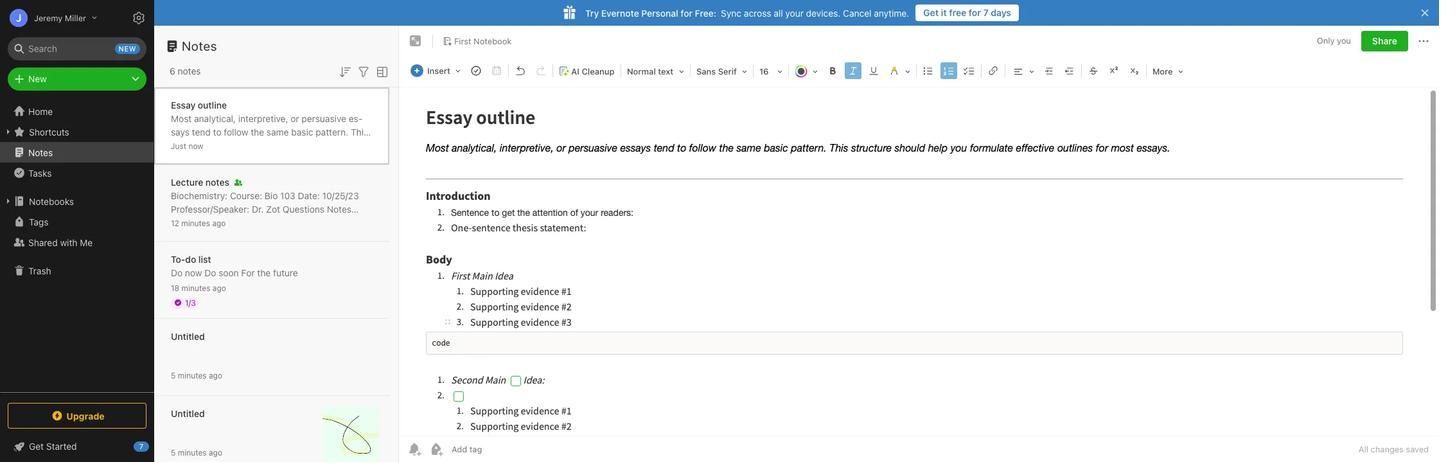 Task type: describe. For each thing, give the bounding box(es) containing it.
sans
[[697, 66, 716, 76]]

essay outline
[[171, 99, 227, 110]]

most
[[171, 113, 192, 124]]

home link
[[0, 101, 154, 121]]

2 5 from the top
[[171, 448, 176, 457]]

most
[[220, 153, 241, 164]]

new search field
[[17, 37, 140, 60]]

notes for lecture notes
[[206, 176, 229, 187]]

1 untitled from the top
[[171, 331, 205, 342]]

1/3
[[185, 298, 196, 308]]

follow
[[224, 126, 248, 137]]

lecture notes
[[171, 176, 229, 187]]

get started
[[29, 441, 77, 452]]

course: bio
[[230, 190, 278, 201]]

pattern.
[[316, 126, 348, 137]]

outlines
[[171, 153, 204, 164]]

interpretive,
[[238, 113, 288, 124]]

Note Editor text field
[[399, 87, 1440, 436]]

this
[[351, 126, 368, 137]]

only
[[1317, 36, 1335, 46]]

underline image
[[865, 62, 883, 80]]

persuasive
[[302, 113, 346, 124]]

View options field
[[371, 63, 390, 80]]

expand note image
[[408, 33, 424, 49]]

help
[[241, 140, 259, 151]]

note list element
[[154, 26, 399, 462]]

Insert field
[[407, 62, 465, 80]]

2 do from the left
[[205, 267, 216, 278]]

upgrade
[[66, 410, 105, 421]]

for for free:
[[681, 7, 693, 18]]

all changes saved
[[1359, 444, 1429, 454]]

notebooks
[[29, 196, 74, 207]]

only you
[[1317, 36, 1351, 46]]

biochemistry:
[[171, 190, 228, 201]]

note window element
[[399, 26, 1440, 462]]

most analytical, interpretive, or persuasive es says tend to follow the same basic pattern. this structure should help you formulate effective outlines for most ...
[[171, 113, 368, 164]]

notebooks link
[[0, 191, 154, 211]]

shared with me link
[[0, 232, 154, 253]]

outdent image
[[1061, 62, 1079, 80]]

to-
[[171, 254, 185, 264]]

structure
[[171, 140, 209, 151]]

add a reminder image
[[407, 441, 422, 457]]

days
[[991, 7, 1012, 18]]

changes
[[1371, 444, 1404, 454]]

just now
[[171, 141, 203, 151]]

2 5 minutes ago from the top
[[171, 448, 222, 457]]

or
[[291, 113, 299, 124]]

me
[[80, 237, 93, 248]]

sans serif
[[697, 66, 737, 76]]

expand notebooks image
[[3, 196, 13, 206]]

Help and Learning task checklist field
[[0, 436, 154, 457]]

6
[[170, 66, 175, 76]]

now inside the to-do list do now do soon for the future
[[185, 267, 202, 278]]

trash
[[28, 265, 51, 276]]

new button
[[8, 67, 147, 91]]

Font size field
[[755, 62, 787, 80]]

italic image
[[844, 62, 862, 80]]

the inside the to-do list do now do soon for the future
[[257, 267, 271, 278]]

jeremy miller
[[34, 13, 86, 23]]

trash link
[[0, 260, 154, 281]]

outline
[[198, 99, 227, 110]]

zot
[[266, 203, 280, 214]]

...
[[243, 153, 251, 164]]

devices.
[[806, 7, 841, 18]]

es
[[349, 113, 363, 124]]

1 do from the left
[[171, 267, 183, 278]]

ai
[[572, 66, 580, 76]]

home
[[28, 106, 53, 117]]

biochemistry: course: bio 103 date: 10/25/23 professor/speaker: dr. zot questions notes summary
[[171, 190, 359, 228]]

notes inside biochemistry: course: bio 103 date: 10/25/23 professor/speaker: dr. zot questions notes summary
[[327, 203, 352, 214]]

all
[[1359, 444, 1369, 454]]

all
[[774, 7, 783, 18]]

try
[[585, 7, 599, 18]]

same
[[267, 126, 289, 137]]

click to collapse image
[[149, 438, 159, 454]]

to-do list do now do soon for the future
[[171, 254, 298, 278]]

first
[[454, 36, 471, 46]]

miller
[[65, 13, 86, 23]]

get for get it free for 7 days
[[924, 7, 939, 18]]

shared with me
[[28, 237, 93, 248]]

across
[[744, 7, 771, 18]]

tasks
[[28, 167, 52, 178]]

get it free for 7 days button
[[916, 4, 1019, 21]]

Font family field
[[692, 62, 752, 80]]

Account field
[[0, 5, 97, 31]]

new
[[119, 44, 136, 53]]

12
[[171, 218, 179, 228]]

1 5 minutes ago from the top
[[171, 370, 222, 380]]

with
[[60, 237, 77, 248]]



Task type: locate. For each thing, give the bounding box(es) containing it.
1 vertical spatial untitled
[[171, 408, 205, 419]]

get inside the help and learning task checklist field
[[29, 441, 44, 452]]

shortcuts button
[[0, 121, 154, 142]]

minutes
[[181, 218, 210, 228], [182, 283, 210, 293], [178, 370, 207, 380], [178, 448, 207, 457]]

now down the do
[[185, 267, 202, 278]]

says
[[171, 113, 363, 137]]

get inside button
[[924, 7, 939, 18]]

for left most
[[206, 153, 218, 164]]

7 inside the help and learning task checklist field
[[139, 442, 143, 450]]

notes down 10/25/23 at the top left of the page
[[327, 203, 352, 214]]

0 horizontal spatial notes
[[178, 66, 201, 76]]

0 vertical spatial you
[[1337, 36, 1351, 46]]

Heading level field
[[623, 62, 689, 80]]

1 vertical spatial get
[[29, 441, 44, 452]]

you inside most analytical, interpretive, or persuasive es says tend to follow the same basic pattern. this structure should help you formulate effective outlines for most ...
[[262, 140, 277, 151]]

0 vertical spatial 7
[[984, 7, 989, 18]]

insert link image
[[985, 62, 1002, 80]]

notes up the biochemistry:
[[206, 176, 229, 187]]

for inside get it free for 7 days button
[[969, 7, 981, 18]]

1 vertical spatial 7
[[139, 442, 143, 450]]

insert
[[427, 66, 450, 76]]

notes up 6 notes
[[182, 39, 217, 53]]

2 horizontal spatial for
[[969, 7, 981, 18]]

0 vertical spatial the
[[251, 126, 264, 137]]

1 horizontal spatial get
[[924, 7, 939, 18]]

soon
[[219, 267, 239, 278]]

questions
[[283, 203, 325, 214]]

date:
[[298, 190, 320, 201]]

Alignment field
[[1007, 62, 1039, 80]]

1 vertical spatial notes
[[28, 147, 53, 158]]

1 vertical spatial 5 minutes ago
[[171, 448, 222, 457]]

upgrade button
[[8, 403, 147, 429]]

7
[[984, 7, 989, 18], [139, 442, 143, 450]]

7 left days
[[984, 7, 989, 18]]

superscript image
[[1105, 62, 1123, 80]]

1 horizontal spatial for
[[681, 7, 693, 18]]

you
[[1337, 36, 1351, 46], [262, 140, 277, 151]]

7 inside button
[[984, 7, 989, 18]]

notebook
[[474, 36, 512, 46]]

jeremy
[[34, 13, 63, 23]]

Search text field
[[17, 37, 138, 60]]

try evernote personal for free: sync across all your devices. cancel anytime.
[[585, 7, 909, 18]]

just
[[171, 141, 186, 151]]

first notebook
[[454, 36, 512, 46]]

notes right 6
[[178, 66, 201, 76]]

0 vertical spatial 5
[[171, 370, 176, 380]]

ai cleanup button
[[555, 62, 619, 80]]

personal
[[642, 7, 678, 18]]

it
[[941, 7, 947, 18]]

5
[[171, 370, 176, 380], [171, 448, 176, 457]]

1 horizontal spatial notes
[[182, 39, 217, 53]]

the right for
[[257, 267, 271, 278]]

1 vertical spatial the
[[257, 267, 271, 278]]

free:
[[695, 7, 717, 18]]

1 vertical spatial notes
[[206, 176, 229, 187]]

ago
[[212, 218, 226, 228], [213, 283, 226, 293], [209, 370, 222, 380], [209, 448, 222, 457]]

1 vertical spatial you
[[262, 140, 277, 151]]

tree containing home
[[0, 101, 154, 391]]

bold image
[[824, 62, 842, 80]]

now down the "tend"
[[189, 141, 203, 151]]

0 horizontal spatial notes
[[28, 147, 53, 158]]

text
[[658, 66, 674, 76]]

notes
[[182, 39, 217, 53], [28, 147, 53, 158], [327, 203, 352, 214]]

the inside most analytical, interpretive, or persuasive es says tend to follow the same basic pattern. this structure should help you formulate effective outlines for most ...
[[251, 126, 264, 137]]

get for get started
[[29, 441, 44, 452]]

thumbnail image
[[323, 406, 379, 462]]

2 horizontal spatial notes
[[327, 203, 352, 214]]

get left started
[[29, 441, 44, 452]]

strikethrough image
[[1085, 62, 1103, 80]]

Highlight field
[[884, 62, 915, 80]]

1 horizontal spatial do
[[205, 267, 216, 278]]

basic
[[291, 126, 313, 137]]

get left it
[[924, 7, 939, 18]]

share
[[1373, 35, 1398, 46]]

add filters image
[[356, 64, 371, 80]]

for left free:
[[681, 7, 693, 18]]

analytical,
[[194, 113, 236, 124]]

your
[[786, 7, 804, 18]]

essay
[[171, 99, 196, 110]]

free
[[949, 7, 967, 18]]

you down same
[[262, 140, 277, 151]]

evernote
[[601, 7, 639, 18]]

1 horizontal spatial 7
[[984, 7, 989, 18]]

anytime.
[[874, 7, 909, 18]]

numbered list image
[[940, 62, 958, 80]]

get
[[924, 7, 939, 18], [29, 441, 44, 452]]

effective
[[321, 140, 357, 151]]

Font color field
[[790, 62, 823, 80]]

new
[[28, 73, 47, 84]]

18 minutes ago
[[171, 283, 226, 293]]

6 notes
[[170, 66, 201, 76]]

to
[[213, 126, 221, 137]]

12 minutes ago
[[171, 218, 226, 228]]

share button
[[1362, 31, 1409, 51]]

7 left click to collapse icon
[[139, 442, 143, 450]]

now
[[189, 141, 203, 151], [185, 267, 202, 278]]

0 horizontal spatial get
[[29, 441, 44, 452]]

for for 7
[[969, 7, 981, 18]]

more actions image
[[1416, 33, 1432, 49]]

normal text
[[627, 66, 674, 76]]

sync
[[721, 7, 742, 18]]

0 vertical spatial untitled
[[171, 331, 205, 342]]

get it free for 7 days
[[924, 7, 1012, 18]]

tree
[[0, 101, 154, 391]]

the
[[251, 126, 264, 137], [257, 267, 271, 278]]

1 vertical spatial 5
[[171, 448, 176, 457]]

0 vertical spatial notes
[[178, 66, 201, 76]]

Add tag field
[[450, 443, 547, 455]]

normal
[[627, 66, 656, 76]]

the down interpretive,
[[251, 126, 264, 137]]

0 horizontal spatial 7
[[139, 442, 143, 450]]

tend
[[192, 126, 211, 137]]

1 5 from the top
[[171, 370, 176, 380]]

for
[[969, 7, 981, 18], [681, 7, 693, 18], [206, 153, 218, 164]]

first notebook button
[[438, 32, 516, 50]]

Sort options field
[[337, 63, 353, 80]]

checklist image
[[961, 62, 979, 80]]

dr.
[[252, 203, 264, 214]]

0 horizontal spatial for
[[206, 153, 218, 164]]

more
[[1153, 66, 1173, 76]]

More field
[[1148, 62, 1188, 80]]

5 minutes ago
[[171, 370, 222, 380], [171, 448, 222, 457]]

do down list
[[205, 267, 216, 278]]

do
[[171, 267, 183, 278], [205, 267, 216, 278]]

shortcuts
[[29, 126, 69, 137]]

started
[[46, 441, 77, 452]]

0 horizontal spatial do
[[171, 267, 183, 278]]

subscript image
[[1126, 62, 1144, 80]]

settings image
[[131, 10, 147, 26]]

10/25/23
[[322, 190, 359, 201]]

indent image
[[1040, 62, 1058, 80]]

saved
[[1406, 444, 1429, 454]]

0 horizontal spatial you
[[262, 140, 277, 151]]

2 vertical spatial notes
[[327, 203, 352, 214]]

serif
[[718, 66, 737, 76]]

lecture
[[171, 176, 203, 187]]

you right only
[[1337, 36, 1351, 46]]

task image
[[467, 62, 485, 80]]

formulate
[[279, 140, 319, 151]]

shared
[[28, 237, 58, 248]]

notes
[[178, 66, 201, 76], [206, 176, 229, 187]]

add tag image
[[429, 441, 444, 457]]

cleanup
[[582, 66, 615, 76]]

for
[[241, 267, 255, 278]]

0 vertical spatial 5 minutes ago
[[171, 370, 222, 380]]

0 vertical spatial notes
[[182, 39, 217, 53]]

tags
[[29, 216, 48, 227]]

cancel
[[843, 7, 872, 18]]

ai cleanup
[[572, 66, 615, 76]]

for inside most analytical, interpretive, or persuasive es says tend to follow the same basic pattern. this structure should help you formulate effective outlines for most ...
[[206, 153, 218, 164]]

do down to-
[[171, 267, 183, 278]]

1 horizontal spatial notes
[[206, 176, 229, 187]]

Add filters field
[[356, 63, 371, 80]]

1 horizontal spatial you
[[1337, 36, 1351, 46]]

103
[[280, 190, 295, 201]]

notes up tasks in the left of the page
[[28, 147, 53, 158]]

tasks button
[[0, 163, 154, 183]]

1 vertical spatial now
[[185, 267, 202, 278]]

do
[[185, 254, 196, 264]]

16
[[760, 66, 769, 76]]

0 vertical spatial get
[[924, 7, 939, 18]]

you inside note window element
[[1337, 36, 1351, 46]]

More actions field
[[1416, 31, 1432, 51]]

should
[[211, 140, 239, 151]]

professor/speaker:
[[171, 203, 249, 214]]

bulleted list image
[[920, 62, 938, 80]]

0 vertical spatial now
[[189, 141, 203, 151]]

2 untitled from the top
[[171, 408, 205, 419]]

notes for 6 notes
[[178, 66, 201, 76]]

undo image
[[512, 62, 530, 80]]

for right the free
[[969, 7, 981, 18]]



Task type: vqa. For each thing, say whether or not it's contained in the screenshot.
the 6 at the top of page
yes



